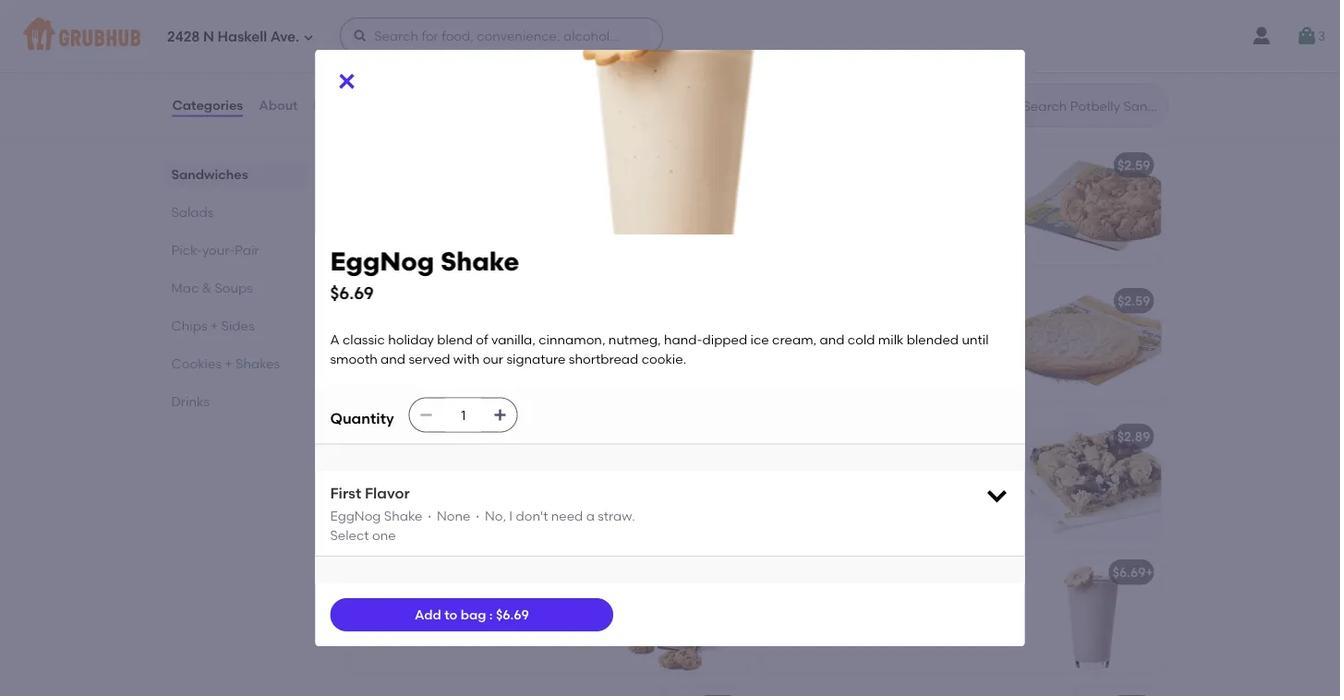 Task type: locate. For each thing, give the bounding box(es) containing it.
chocolate down favorite!
[[416, 338, 480, 354]]

1 vertical spatial dipped
[[702, 332, 747, 348]]

∙ left no,
[[474, 509, 482, 524]]

$6.69 +
[[699, 157, 740, 173], [1113, 565, 1154, 581]]

signature
[[360, 259, 419, 274], [506, 351, 566, 367]]

rich, chocolatey oatmeal bar with sweet caramel
[[774, 455, 988, 490]]

Input item quantity number field
[[443, 399, 484, 432]]

cold brew shake image
[[609, 688, 748, 696]]

bar
[[937, 455, 959, 471]]

1 vertical spatial until
[[962, 332, 989, 348]]

2 vertical spatial oatmeal
[[432, 591, 485, 607]]

1 horizontal spatial cookie.
[[642, 351, 686, 367]]

don't
[[516, 509, 548, 524]]

blended
[[494, 221, 546, 237], [907, 332, 959, 348]]

our down the "freshly"
[[483, 351, 503, 367]]

chocolate down quantity
[[360, 429, 427, 445]]

0 horizontal spatial shake
[[384, 509, 422, 524]]

classic down oatmeal on the top left
[[343, 332, 385, 348]]

eggnog up the select
[[330, 509, 381, 524]]

chocolate up favorite!
[[419, 293, 486, 309]]

license.
[[774, 647, 820, 663]]

under
[[934, 628, 971, 644]]

of
[[506, 184, 518, 199], [476, 332, 488, 348], [908, 610, 921, 625]]

signature up oatmeal on the top left
[[360, 259, 419, 274]]

shakes
[[236, 356, 280, 371]]

a
[[586, 509, 595, 524], [827, 610, 835, 625]]

1 vertical spatial cookie
[[484, 429, 529, 445]]

cookie
[[522, 293, 568, 309], [484, 429, 529, 445]]

hand-
[[485, 202, 524, 218], [664, 332, 702, 348], [842, 591, 880, 607]]

i
[[509, 509, 513, 524]]

cookie down svg image
[[484, 429, 529, 445]]

cookie up baked
[[522, 293, 568, 309]]

chocolate up ':'
[[488, 591, 551, 607]]

0 horizontal spatial chip
[[483, 338, 510, 354]]

baked
[[526, 319, 566, 335]]

0 horizontal spatial blended
[[494, 221, 546, 237]]

1 vertical spatial cold
[[848, 332, 875, 348]]

with up chip
[[483, 240, 509, 256]]

1 horizontal spatial $6.69 +
[[1113, 565, 1154, 581]]

1 vertical spatial nutmeg,
[[609, 332, 661, 348]]

1 vertical spatial oatmeal
[[881, 455, 934, 471]]

cinnamon, right the "freshly"
[[539, 332, 605, 348]]

until
[[549, 221, 576, 237], [962, 332, 989, 348]]

with down favorite!
[[453, 351, 480, 367]]

of inside made with hand-dipped ice cream. oreo is a trademark of mondelez international group, used under license.
[[908, 610, 921, 625]]

1 horizontal spatial blended
[[907, 332, 959, 348]]

hot peppers jar image
[[609, 0, 748, 63]]

with inside rich, chocolatey oatmeal bar with sweet caramel
[[962, 455, 988, 471]]

smooth up oatmeal on the top left
[[360, 240, 407, 256]]

$2.59
[[1117, 157, 1150, 173], [1117, 293, 1150, 309], [704, 429, 737, 445]]

with
[[483, 240, 509, 256], [453, 351, 480, 367], [962, 455, 988, 471], [813, 591, 839, 607]]

none
[[437, 509, 471, 524]]

1 horizontal spatial hand-
[[664, 332, 702, 348]]

with up "is"
[[813, 591, 839, 607]]

0 vertical spatial signature
[[360, 259, 419, 274]]

smooth down potbelly
[[330, 351, 378, 367]]

0 horizontal spatial of
[[476, 332, 488, 348]]

sides
[[221, 318, 254, 333]]

∙ left none
[[426, 509, 434, 524]]

blend
[[467, 184, 502, 199], [437, 332, 473, 348]]

sandwiches
[[171, 166, 248, 182]]

shake up "oatmeal chocolate chip cookie"
[[440, 246, 519, 277]]

eggnog inside first flavor eggnog shake ∙ none ∙ no, i don't need a straw. select one
[[330, 509, 381, 524]]

ice
[[572, 202, 590, 218], [750, 332, 769, 348], [928, 591, 947, 607]]

&
[[202, 280, 212, 296]]

and
[[407, 221, 432, 237], [410, 240, 435, 256], [820, 332, 845, 348], [381, 351, 406, 367]]

$6.69 + for oreo® cookie shake "image"
[[1113, 565, 1154, 581]]

1 horizontal spatial chip
[[554, 591, 582, 607]]

$2.59 button
[[762, 145, 1161, 265]]

shake inside first flavor eggnog shake ∙ none ∙ no, i don't need a straw. select one
[[384, 509, 422, 524]]

eggnog up oatmeal on the top left
[[330, 246, 434, 277]]

fresh
[[816, 319, 847, 335], [402, 455, 433, 471]]

holiday down oatmeal on the top left
[[388, 332, 434, 348]]

1 vertical spatial shake
[[384, 509, 422, 524]]

favorite!
[[425, 319, 477, 335]]

a right "is"
[[827, 610, 835, 625]]

0 horizontal spatial signature
[[360, 259, 419, 274]]

1 horizontal spatial nutmeg,
[[609, 332, 661, 348]]

0 vertical spatial fresh
[[816, 319, 847, 335]]

chip down need on the left of the page
[[554, 591, 582, 607]]

pick-
[[171, 242, 202, 258]]

1 horizontal spatial of
[[506, 184, 518, 199]]

$2.59 inside button
[[1117, 157, 1150, 173]]

1 vertical spatial our
[[483, 351, 503, 367]]

chips + sides
[[171, 318, 254, 333]]

1 vertical spatial a
[[827, 610, 835, 625]]

trademark
[[838, 610, 905, 625]]

1 horizontal spatial daily
[[850, 319, 880, 335]]

0 vertical spatial shortbread
[[422, 259, 492, 274]]

0 horizontal spatial chocolate
[[416, 338, 480, 354]]

oatmeal inside dozen mini oatmeal chocolate chip cookies
[[432, 591, 485, 607]]

chocolate
[[416, 338, 480, 354], [488, 591, 551, 607]]

no,
[[485, 509, 506, 524]]

salads
[[171, 204, 214, 220]]

1 horizontal spatial baked
[[774, 319, 813, 335]]

with inside made with hand-dipped ice cream. oreo is a trademark of mondelez international group, used under license.
[[813, 591, 839, 607]]

oatmeal chocolate chip cookie
[[360, 293, 568, 309]]

cookie.
[[495, 259, 540, 274], [642, 351, 686, 367]]

0 vertical spatial daily
[[850, 319, 880, 335]]

1 eggnog from the top
[[330, 246, 434, 277]]

∙
[[426, 509, 434, 524], [474, 509, 482, 524]]

1 vertical spatial baked fresh daily
[[360, 455, 466, 471]]

1 horizontal spatial ice
[[750, 332, 769, 348]]

served down favorite!
[[409, 351, 450, 367]]

holiday
[[418, 184, 464, 199], [388, 332, 434, 348]]

1 vertical spatial eggnog
[[330, 509, 381, 524]]

oatmeal inside rich, chocolatey oatmeal bar with sweet caramel
[[881, 455, 934, 471]]

0 horizontal spatial daily
[[436, 455, 466, 471]]

shortbread up "oatmeal chocolate chip cookie"
[[422, 259, 492, 274]]

ave.
[[270, 29, 299, 45]]

0 vertical spatial a
[[586, 509, 595, 524]]

1 vertical spatial vanilla,
[[491, 332, 535, 348]]

1 vertical spatial signature
[[506, 351, 566, 367]]

milk
[[466, 221, 491, 237], [878, 332, 904, 348]]

main navigation navigation
[[0, 0, 1340, 72]]

1 vertical spatial $6.69 +
[[1113, 565, 1154, 581]]

baked
[[774, 319, 813, 335], [360, 455, 399, 471]]

oatmeal down potbelly
[[360, 338, 413, 354]]

shortbread right cookie
[[569, 351, 638, 367]]

2 ∙ from the left
[[474, 509, 482, 524]]

0 horizontal spatial a
[[586, 509, 595, 524]]

2 vertical spatial dipped
[[880, 591, 925, 607]]

0 vertical spatial chocolate
[[416, 338, 480, 354]]

dozen mini oatmeal chocolate chip cookies button
[[349, 552, 748, 672]]

made with hand-dipped ice cream. oreo is a trademark of mondelez international group, used under license.
[[774, 591, 994, 663]]

2 vertical spatial of
[[908, 610, 921, 625]]

with right bar
[[962, 455, 988, 471]]

dream bar image
[[1023, 417, 1161, 537]]

1 horizontal spatial signature
[[506, 351, 566, 367]]

oatmeal for rich, chocolatey oatmeal bar with sweet caramel
[[881, 455, 934, 471]]

served up "oatmeal chocolate chip cookie"
[[438, 240, 480, 256]]

0 horizontal spatial dipped
[[524, 202, 569, 218]]

shake up one
[[384, 509, 422, 524]]

0 horizontal spatial ∙
[[426, 509, 434, 524]]

1 vertical spatial chip
[[554, 591, 582, 607]]

categories
[[172, 97, 243, 113]]

1 vertical spatial fresh
[[402, 455, 433, 471]]

nutmeg, right baked
[[609, 332, 661, 348]]

oatmeal
[[360, 338, 413, 354], [881, 455, 934, 471], [432, 591, 485, 607]]

0 horizontal spatial cookie.
[[495, 259, 540, 274]]

1 vertical spatial cinnamon,
[[539, 332, 605, 348]]

add to bag : $6.69
[[415, 607, 529, 623]]

0 vertical spatial ice
[[572, 202, 590, 218]]

freshly
[[480, 319, 523, 335]]

0 vertical spatial smooth
[[360, 240, 407, 256]]

svg image inside 3 button
[[1296, 25, 1318, 47]]

dipped
[[524, 202, 569, 218], [702, 332, 747, 348], [880, 591, 925, 607]]

0 horizontal spatial ice
[[572, 202, 590, 218]]

2 eggnog from the top
[[330, 509, 381, 524]]

served
[[438, 240, 480, 256], [409, 351, 450, 367]]

0 vertical spatial cold
[[435, 221, 463, 237]]

cinnamon,
[[360, 202, 427, 218], [539, 332, 605, 348]]

nutmeg, up eggnog shake $6.69
[[430, 202, 482, 218]]

0 vertical spatial eggnog
[[330, 246, 434, 277]]

your-
[[202, 242, 235, 258]]

first
[[330, 484, 361, 502]]

a
[[360, 184, 369, 199], [360, 319, 369, 335], [330, 332, 340, 348]]

1 horizontal spatial until
[[962, 332, 989, 348]]

0 vertical spatial $2.59
[[1117, 157, 1150, 173]]

0 horizontal spatial cinnamon,
[[360, 202, 427, 218]]

0 vertical spatial until
[[549, 221, 576, 237]]

oatmeal up to in the bottom left of the page
[[432, 591, 485, 607]]

salads tab
[[171, 202, 301, 222]]

2 horizontal spatial ice
[[928, 591, 947, 607]]

baked fresh daily
[[774, 319, 880, 335], [360, 455, 466, 471]]

1 horizontal spatial oatmeal
[[432, 591, 485, 607]]

1 horizontal spatial baked fresh daily
[[774, 319, 880, 335]]

oreo® cookie shake image
[[1023, 552, 1161, 672]]

chips + sides tab
[[171, 316, 301, 335]]

is
[[814, 610, 824, 625]]

cream,
[[360, 221, 404, 237], [772, 332, 817, 348]]

eggnog
[[330, 246, 434, 277], [330, 509, 381, 524]]

a inside a potbelly favorite!  freshly baked oatmeal chocolate chip cookie
[[360, 319, 369, 335]]

signature down baked
[[506, 351, 566, 367]]

shortbread
[[422, 259, 492, 274], [569, 351, 638, 367]]

our up chip
[[512, 240, 533, 256]]

2 vertical spatial $2.59
[[704, 429, 737, 445]]

1 horizontal spatial a
[[827, 610, 835, 625]]

2 horizontal spatial oatmeal
[[881, 455, 934, 471]]

rich,
[[774, 455, 804, 471]]

$6.69
[[699, 157, 732, 173], [330, 283, 374, 303], [1113, 565, 1146, 581], [496, 607, 529, 623]]

classic
[[372, 184, 415, 199], [343, 332, 385, 348]]

chocolate inside a potbelly favorite!  freshly baked oatmeal chocolate chip cookie
[[416, 338, 480, 354]]

cinnamon, up eggnog shake $6.69
[[360, 202, 427, 218]]

chocolate
[[419, 293, 486, 309], [360, 429, 427, 445]]

chocolate inside dozen mini oatmeal chocolate chip cookies
[[488, 591, 551, 607]]

1 horizontal spatial shortbread
[[569, 351, 638, 367]]

+
[[732, 157, 740, 173], [210, 318, 218, 333], [225, 356, 232, 371], [1146, 565, 1154, 581]]

0 vertical spatial shake
[[440, 246, 519, 277]]

0 vertical spatial hand-
[[485, 202, 524, 218]]

chip
[[483, 338, 510, 354], [554, 591, 582, 607]]

holiday up eggnog shake $6.69
[[418, 184, 464, 199]]

2 horizontal spatial hand-
[[842, 591, 880, 607]]

classic up eggnog shake $6.69
[[372, 184, 415, 199]]

svg image
[[1296, 25, 1318, 47], [353, 29, 368, 43], [303, 32, 314, 43], [336, 70, 358, 93], [419, 408, 434, 423], [984, 483, 1010, 509]]

a right need on the left of the page
[[586, 509, 595, 524]]

0 vertical spatial cream,
[[360, 221, 404, 237]]

$6.69 + for the eggnog shake image
[[699, 157, 740, 173]]

2 vertical spatial hand-
[[842, 591, 880, 607]]

about button
[[258, 72, 299, 139]]

made
[[774, 591, 810, 607]]

chocolate brownie cookie image
[[609, 417, 748, 537]]

1 horizontal spatial chocolate
[[488, 591, 551, 607]]

group,
[[857, 628, 898, 644]]

1 horizontal spatial cinnamon,
[[539, 332, 605, 348]]

1 vertical spatial blended
[[907, 332, 959, 348]]

chip down the "freshly"
[[483, 338, 510, 354]]

2 horizontal spatial of
[[908, 610, 921, 625]]

select
[[330, 527, 369, 543]]

chocolate brownie cookie
[[360, 429, 529, 445]]

bar
[[820, 429, 842, 445]]

0 vertical spatial our
[[512, 240, 533, 256]]

0 vertical spatial holiday
[[418, 184, 464, 199]]

oatmeal left bar
[[881, 455, 934, 471]]



Task type: describe. For each thing, give the bounding box(es) containing it.
cookies
[[171, 356, 222, 371]]

a inside made with hand-dipped ice cream. oreo is a trademark of mondelez international group, used under license.
[[827, 610, 835, 625]]

a potbelly favorite!  freshly baked oatmeal chocolate chip cookie
[[360, 319, 566, 354]]

a inside first flavor eggnog shake ∙ none ∙ no, i don't need a straw. select one
[[586, 509, 595, 524]]

used
[[901, 628, 931, 644]]

add
[[415, 607, 441, 623]]

chocolate shake image
[[1023, 688, 1161, 696]]

quantity
[[330, 410, 394, 428]]

1 vertical spatial served
[[409, 351, 450, 367]]

apple caramel cookie image
[[1023, 145, 1161, 265]]

0 vertical spatial baked
[[774, 319, 813, 335]]

0 vertical spatial dipped
[[524, 202, 569, 218]]

cream.
[[950, 591, 994, 607]]

0 horizontal spatial cold
[[435, 221, 463, 237]]

eggnog shake $6.69
[[330, 246, 519, 303]]

oatmeal inside a potbelly favorite!  freshly baked oatmeal chocolate chip cookie
[[360, 338, 413, 354]]

one
[[372, 527, 396, 543]]

cookies
[[360, 610, 407, 625]]

0 vertical spatial cookie
[[522, 293, 568, 309]]

mondelez
[[924, 610, 984, 625]]

oreo
[[774, 610, 811, 625]]

sandwiches tab
[[171, 164, 301, 184]]

potbelly
[[372, 319, 422, 335]]

1 vertical spatial a classic holiday blend of vanilla, cinnamon, nutmeg, hand-dipped ice cream, and cold milk blended until smooth and served with our signature shortbread cookie.
[[330, 332, 992, 367]]

pick-your-pair tab
[[171, 240, 301, 260]]

haskell
[[218, 29, 267, 45]]

0 vertical spatial cookie.
[[495, 259, 540, 274]]

0 vertical spatial a classic holiday blend of vanilla, cinnamon, nutmeg, hand-dipped ice cream, and cold milk blended until smooth and served with our signature shortbread cookie.
[[360, 184, 590, 274]]

bag of mini cookies image
[[609, 552, 748, 672]]

dream
[[774, 429, 817, 445]]

categories button
[[171, 72, 244, 139]]

chip inside a potbelly favorite!  freshly baked oatmeal chocolate chip cookie
[[483, 338, 510, 354]]

sweet
[[774, 474, 810, 490]]

chip inside dozen mini oatmeal chocolate chip cookies
[[554, 591, 582, 607]]

mac & soups
[[171, 280, 253, 296]]

first flavor eggnog shake ∙ none ∙ no, i don't need a straw. select one
[[330, 484, 635, 543]]

1 horizontal spatial cold
[[848, 332, 875, 348]]

$2.59 for sugar cookie "image"
[[1117, 293, 1150, 309]]

2428 n haskell ave.
[[167, 29, 299, 45]]

1 vertical spatial chocolate
[[360, 429, 427, 445]]

0 horizontal spatial fresh
[[402, 455, 433, 471]]

n
[[203, 29, 214, 45]]

dozen mini oatmeal chocolate chip cookies
[[360, 591, 582, 625]]

0 horizontal spatial our
[[483, 351, 503, 367]]

reviews button
[[313, 72, 366, 139]]

0 horizontal spatial shortbread
[[422, 259, 492, 274]]

$2.89
[[1117, 429, 1150, 445]]

0 horizontal spatial baked fresh daily
[[360, 455, 466, 471]]

flavor
[[365, 484, 410, 502]]

3 button
[[1296, 19, 1325, 53]]

oatmeal for dozen mini oatmeal chocolate chip cookies
[[432, 591, 485, 607]]

0 vertical spatial nutmeg,
[[430, 202, 482, 218]]

1 horizontal spatial dipped
[[702, 332, 747, 348]]

eggnog shake image
[[609, 145, 748, 265]]

cookies + shakes
[[171, 356, 280, 371]]

reviews
[[314, 97, 365, 113]]

0 vertical spatial vanilla,
[[521, 184, 565, 199]]

0 vertical spatial blend
[[467, 184, 502, 199]]

mac & soups tab
[[171, 278, 301, 297]]

0 horizontal spatial hand-
[[485, 202, 524, 218]]

0 horizontal spatial cream,
[[360, 221, 404, 237]]

0 vertical spatial classic
[[372, 184, 415, 199]]

chips
[[171, 318, 207, 333]]

1 vertical spatial cookie.
[[642, 351, 686, 367]]

0 vertical spatial served
[[438, 240, 480, 256]]

0 horizontal spatial baked
[[360, 455, 399, 471]]

eggnog inside eggnog shake $6.69
[[330, 246, 434, 277]]

mac
[[171, 280, 199, 296]]

pair
[[235, 242, 259, 258]]

to
[[444, 607, 458, 623]]

soups
[[215, 280, 253, 296]]

1 vertical spatial daily
[[436, 455, 466, 471]]

ice inside made with hand-dipped ice cream. oreo is a trademark of mondelez international group, used under license.
[[928, 591, 947, 607]]

oatmeal
[[360, 293, 416, 309]]

2428
[[167, 29, 200, 45]]

0 vertical spatial chocolate
[[419, 293, 486, 309]]

cookie
[[513, 338, 555, 354]]

1 vertical spatial smooth
[[330, 351, 378, 367]]

1 vertical spatial ice
[[750, 332, 769, 348]]

Search Potbelly Sandwich Works search field
[[1021, 97, 1162, 115]]

drinks
[[171, 393, 210, 409]]

hand- inside made with hand-dipped ice cream. oreo is a trademark of mondelez international group, used under license.
[[842, 591, 880, 607]]

1 horizontal spatial fresh
[[816, 319, 847, 335]]

3
[[1318, 28, 1325, 44]]

1 horizontal spatial milk
[[878, 332, 904, 348]]

shake inside eggnog shake $6.69
[[440, 246, 519, 277]]

$6.69 inside eggnog shake $6.69
[[330, 283, 374, 303]]

$2.59 for the apple caramel cookie image
[[1117, 157, 1150, 173]]

1 vertical spatial holiday
[[388, 332, 434, 348]]

cookies + shakes tab
[[171, 354, 301, 373]]

dozen
[[360, 591, 399, 607]]

mini
[[402, 591, 428, 607]]

bag
[[461, 607, 486, 623]]

1 ∙ from the left
[[426, 509, 434, 524]]

caramel
[[813, 474, 866, 490]]

$2.59 for the chocolate brownie cookie image
[[704, 429, 737, 445]]

sugar cookie image
[[1023, 281, 1161, 401]]

drinks tab
[[171, 392, 301, 411]]

1 vertical spatial shortbread
[[569, 351, 638, 367]]

0 vertical spatial blended
[[494, 221, 546, 237]]

oatmeal chocolate chip cookie image
[[609, 281, 748, 401]]

:
[[489, 607, 493, 623]]

international
[[774, 628, 854, 644]]

svg image
[[493, 408, 508, 423]]

dream bar
[[774, 429, 842, 445]]

dipped inside made with hand-dipped ice cream. oreo is a trademark of mondelez international group, used under license.
[[880, 591, 925, 607]]

chocolatey
[[807, 455, 877, 471]]

0 vertical spatial of
[[506, 184, 518, 199]]

1 vertical spatial classic
[[343, 332, 385, 348]]

about
[[259, 97, 298, 113]]

0 vertical spatial baked fresh daily
[[774, 319, 880, 335]]

straw.
[[598, 509, 635, 524]]

pick-your-pair
[[171, 242, 259, 258]]

brownie
[[430, 429, 481, 445]]

potbelly whole pickle image
[[1023, 0, 1161, 63]]

need
[[551, 509, 583, 524]]

1 vertical spatial cream,
[[772, 332, 817, 348]]

0 vertical spatial milk
[[466, 221, 491, 237]]

chip
[[489, 293, 519, 309]]

1 vertical spatial blend
[[437, 332, 473, 348]]



Task type: vqa. For each thing, say whether or not it's contained in the screenshot.
Chips
yes



